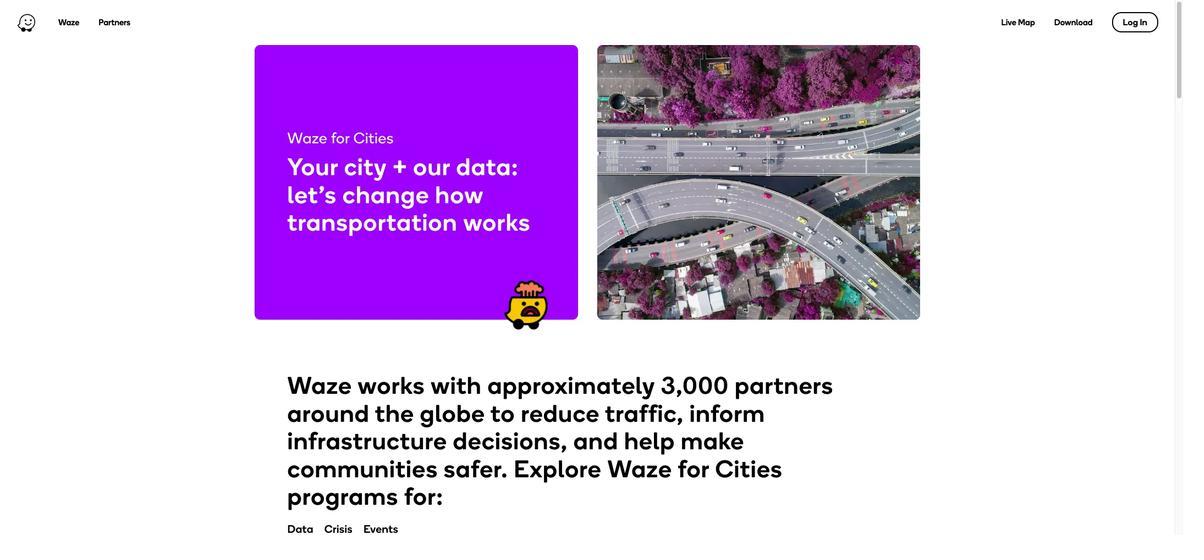 Task type: vqa. For each thing, say whether or not it's contained in the screenshot.
Waze's
no



Task type: locate. For each thing, give the bounding box(es) containing it.
data:
[[457, 153, 519, 182]]

to
[[491, 399, 516, 428]]

works inside waze works with approximately 3,000 partners around the globe to reduce traffic, inform infrastructure decisions, and help make communities safer. explore waze for cities programs for:
[[358, 371, 426, 401]]

0 vertical spatial works
[[464, 208, 531, 237]]

download
[[1055, 18, 1093, 28]]

cities inside 'waze for cities your city + our data: let's change how transportation works'
[[354, 129, 394, 147]]

+
[[393, 153, 408, 182]]

live map
[[1002, 18, 1035, 28]]

with
[[431, 371, 482, 401]]

waze
[[58, 18, 79, 28], [288, 129, 328, 147], [288, 371, 352, 401], [608, 455, 673, 484]]

1 horizontal spatial works
[[464, 208, 531, 237]]

1 vertical spatial for
[[679, 455, 710, 484]]

live map link
[[1002, 18, 1035, 28]]

how
[[436, 180, 484, 210]]

around
[[288, 399, 370, 428]]

approximately
[[488, 371, 656, 401]]

globe
[[420, 399, 486, 428]]

decisions,
[[453, 427, 568, 456]]

partners link
[[99, 18, 130, 28]]

0 horizontal spatial works
[[358, 371, 426, 401]]

the
[[376, 399, 415, 428]]

0 vertical spatial cities
[[354, 129, 394, 147]]

0 horizontal spatial for
[[332, 129, 350, 147]]

works inside 'waze for cities your city + our data: let's change how transportation works'
[[464, 208, 531, 237]]

log in
[[1123, 17, 1148, 27]]

reduce
[[522, 399, 600, 428]]

for
[[332, 129, 350, 147], [679, 455, 710, 484]]

safer.
[[444, 455, 509, 484]]

0 vertical spatial for
[[332, 129, 350, 147]]

in
[[1140, 17, 1148, 27]]

works
[[464, 208, 531, 237], [358, 371, 426, 401]]

1 vertical spatial works
[[358, 371, 426, 401]]

and
[[574, 427, 619, 456]]

for inside waze works with approximately 3,000 partners around the globe to reduce traffic, inform infrastructure decisions, and help make communities safer. explore waze for cities programs for:
[[679, 455, 710, 484]]

your
[[288, 153, 339, 182]]

cities
[[354, 129, 394, 147], [716, 455, 783, 484]]

live
[[1002, 18, 1017, 28]]

for right help on the bottom right
[[679, 455, 710, 484]]

change
[[343, 180, 430, 210]]

waze inside 'waze for cities your city + our data: let's change how transportation works'
[[288, 129, 328, 147]]

waze for cities your city + our data: let's change how transportation works
[[288, 129, 531, 237]]

partners
[[99, 18, 130, 28]]

waze for waze for cities your city + our data: let's change how transportation works
[[288, 129, 328, 147]]

1 horizontal spatial cities
[[716, 455, 783, 484]]

1 horizontal spatial for
[[679, 455, 710, 484]]

waze works with approximately 3,000 partners around the globe to reduce traffic, inform infrastructure decisions, and help make communities safer. explore waze for cities programs for:
[[288, 371, 834, 512]]

1 vertical spatial cities
[[716, 455, 783, 484]]

for up city
[[332, 129, 350, 147]]

make
[[681, 427, 745, 456]]

for inside 'waze for cities your city + our data: let's change how transportation works'
[[332, 129, 350, 147]]

for:
[[405, 483, 444, 512]]

0 horizontal spatial cities
[[354, 129, 394, 147]]



Task type: describe. For each thing, give the bounding box(es) containing it.
help
[[625, 427, 676, 456]]

cities inside waze works with approximately 3,000 partners around the globe to reduce traffic, inform infrastructure decisions, and help make communities safer. explore waze for cities programs for:
[[716, 455, 783, 484]]

waze for waze works with approximately 3,000 partners around the globe to reduce traffic, inform infrastructure decisions, and help make communities safer. explore waze for cities programs for:
[[288, 371, 352, 401]]

download link
[[1055, 18, 1093, 28]]

3,000
[[662, 371, 730, 401]]

log in link
[[1112, 12, 1159, 32]]

waze link
[[58, 18, 79, 28]]

partners
[[735, 371, 834, 401]]

communities
[[288, 455, 438, 484]]

explore
[[514, 455, 602, 484]]

programs
[[288, 483, 399, 512]]

home image
[[17, 14, 36, 32]]

transportation
[[288, 208, 458, 237]]

our
[[414, 153, 451, 182]]

map
[[1019, 18, 1035, 28]]

waze for waze
[[58, 18, 79, 28]]

infrastructure
[[288, 427, 448, 456]]

log
[[1123, 17, 1139, 27]]

city
[[345, 153, 388, 182]]

let's
[[288, 180, 337, 210]]

traffic,
[[606, 399, 684, 428]]

inform
[[690, 399, 766, 428]]



